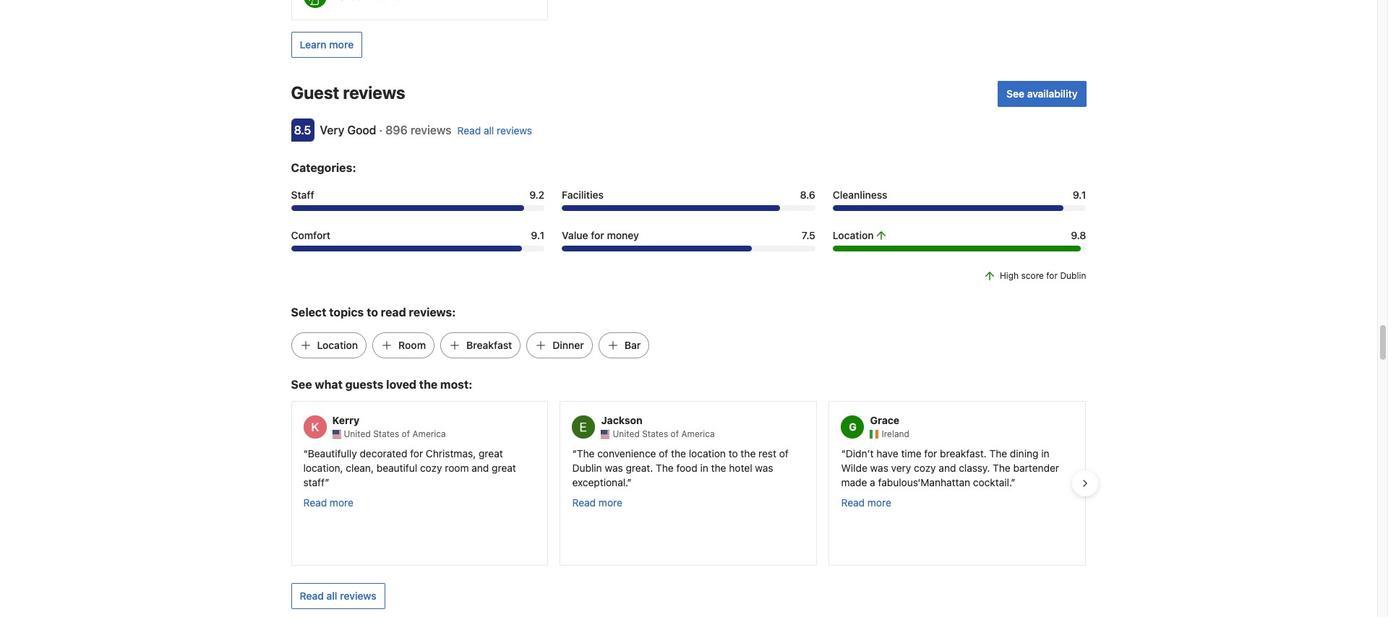 Task type: describe. For each thing, give the bounding box(es) containing it.
for inside "" didn't have time for breakfast. the dining in wilde was very cozy and classy. the bartender made a fabulous'manhattan cocktail."
[[925, 448, 938, 460]]

the down location
[[711, 462, 726, 475]]

very
[[891, 462, 912, 475]]

for inside '" beautifully decorated for christmas, great location, clean, beautiful cozy room and great staff'
[[410, 448, 423, 460]]

read for " the convenience of the location to the rest of dublin was great. the food in the hotel was exceptional.
[[572, 497, 596, 509]]

see availability button
[[998, 81, 1087, 107]]

the right loved
[[419, 378, 438, 391]]

in inside " the convenience of the location to the rest of dublin was great. the food in the hotel was exceptional.
[[700, 462, 709, 475]]

review categories element
[[291, 159, 356, 176]]

made
[[841, 477, 867, 489]]

cleanliness 9.1 meter
[[833, 205, 1087, 211]]

rest
[[759, 448, 777, 460]]

of right convenience
[[659, 448, 668, 460]]

very good · 896 reviews
[[320, 124, 452, 137]]

categories:
[[291, 161, 356, 174]]

see for see what guests loved the most:
[[291, 378, 312, 391]]

9.8
[[1071, 229, 1087, 241]]

decorated
[[360, 448, 408, 460]]

topics
[[329, 306, 364, 319]]

breakfast
[[467, 339, 512, 351]]

location 9.8 meter
[[833, 246, 1087, 252]]

" for the
[[627, 477, 632, 489]]

learn more
[[300, 38, 354, 50]]

dublin inside " the convenience of the location to the rest of dublin was great. the food in the hotel was exceptional.
[[572, 462, 602, 475]]

location
[[689, 448, 726, 460]]

clean,
[[346, 462, 374, 475]]

room
[[399, 339, 426, 351]]

guest reviews element
[[291, 81, 992, 104]]

america for christmas,
[[413, 429, 446, 440]]

value
[[562, 229, 588, 241]]

read more for " beautifully decorated for christmas, great location, clean, beautiful cozy room and great staff
[[303, 497, 354, 509]]

facilities
[[562, 189, 604, 201]]

for right score
[[1047, 270, 1058, 281]]

reviews inside button
[[340, 590, 377, 603]]

g
[[849, 421, 857, 433]]

the up exceptional. at the left bottom of the page
[[577, 448, 595, 460]]

" for " didn't have time for breakfast. the dining in wilde was very cozy and classy. the bartender made a fabulous'manhattan cocktail.
[[841, 448, 846, 460]]

money
[[607, 229, 639, 241]]

united states of america image
[[601, 431, 610, 439]]

" for staff
[[325, 477, 329, 489]]

value for money 7.5 meter
[[562, 246, 816, 252]]

reviews:
[[409, 306, 456, 319]]

0 vertical spatial read all reviews
[[457, 124, 532, 137]]

have
[[877, 448, 899, 460]]

for right value
[[591, 229, 604, 241]]

beautifully
[[308, 448, 357, 460]]

the left dining
[[990, 448, 1008, 460]]

classy.
[[959, 462, 990, 475]]

this is a carousel with rotating slides. it displays featured reviews of the property. use the next and previous buttons to navigate. region
[[280, 395, 1098, 572]]

food
[[677, 462, 698, 475]]

value for money
[[562, 229, 639, 241]]

read more for " the convenience of the location to the rest of dublin was great. the food in the hotel was exceptional.
[[572, 497, 623, 509]]

ireland image
[[870, 431, 879, 439]]

of up " the convenience of the location to the rest of dublin was great. the food in the hotel was exceptional.
[[671, 429, 679, 440]]

8.6
[[800, 189, 816, 201]]

what
[[315, 378, 343, 391]]

guests
[[345, 378, 384, 391]]

·
[[379, 124, 383, 137]]

good
[[347, 124, 376, 137]]

see availability
[[1007, 87, 1078, 100]]

read more for " didn't have time for breakfast. the dining in wilde was very cozy and classy. the bartender made a fabulous'manhattan cocktail.
[[841, 497, 892, 509]]

" for " beautifully decorated for christmas, great location, clean, beautiful cozy room and great staff
[[303, 448, 308, 460]]

breakfast.
[[940, 448, 987, 460]]

room
[[445, 462, 469, 475]]

very
[[320, 124, 344, 137]]

dinner
[[553, 339, 584, 351]]

facilities 8.6 meter
[[562, 205, 816, 211]]

read for " didn't have time for breakfast. the dining in wilde was very cozy and classy. the bartender made a fabulous'manhattan cocktail.
[[841, 497, 865, 509]]

learn more button
[[291, 32, 363, 58]]

a
[[870, 477, 876, 489]]

" beautifully decorated for christmas, great location, clean, beautiful cozy room and great staff
[[303, 448, 516, 489]]

read all reviews button
[[291, 584, 385, 610]]

learn
[[300, 38, 327, 50]]

more for the convenience of the location to the rest of dublin was great. the food in the hotel was exceptional.
[[599, 497, 623, 509]]

guest
[[291, 82, 339, 103]]

1 horizontal spatial dublin
[[1061, 270, 1087, 281]]

states for decorated
[[373, 429, 399, 440]]

time
[[901, 448, 922, 460]]

jackson
[[601, 414, 643, 426]]

see for see availability
[[1007, 87, 1025, 100]]

" didn't have time for breakfast. the dining in wilde was very cozy and classy. the bartender made a fabulous'manhattan cocktail.
[[841, 448, 1060, 489]]

more for beautifully decorated for christmas, great location, clean, beautiful cozy room and great staff
[[330, 497, 354, 509]]

all inside read all reviews button
[[327, 590, 337, 603]]

read inside read all reviews button
[[300, 590, 324, 603]]

select
[[291, 306, 327, 319]]



Task type: vqa. For each thing, say whether or not it's contained in the screenshot.
"a"
yes



Task type: locate. For each thing, give the bounding box(es) containing it.
staff
[[291, 189, 314, 201]]

fabulous'manhattan
[[878, 477, 971, 489]]

1 vertical spatial location
[[317, 339, 358, 351]]

was down rest
[[755, 462, 774, 475]]

for
[[591, 229, 604, 241], [1047, 270, 1058, 281], [410, 448, 423, 460], [925, 448, 938, 460]]

rated very good element
[[320, 124, 376, 137]]

3 " from the left
[[841, 448, 846, 460]]

read more button down a
[[841, 496, 892, 511]]

2 horizontal spatial read more
[[841, 497, 892, 509]]

and
[[472, 462, 489, 475], [939, 462, 956, 475]]

" up wilde
[[841, 448, 846, 460]]

1 vertical spatial 9.1
[[531, 229, 545, 241]]

2 america from the left
[[682, 429, 715, 440]]

states up decorated
[[373, 429, 399, 440]]

" down the "great."
[[627, 477, 632, 489]]

2 " from the left
[[627, 477, 632, 489]]

cozy
[[420, 462, 442, 475], [914, 462, 936, 475]]

read more button for " didn't have time for breakfast. the dining in wilde was very cozy and classy. the bartender made a fabulous'manhattan cocktail.
[[841, 496, 892, 511]]

1 horizontal spatial "
[[627, 477, 632, 489]]

states
[[373, 429, 399, 440], [642, 429, 668, 440]]

2 horizontal spatial "
[[1011, 477, 1016, 489]]

0 horizontal spatial states
[[373, 429, 399, 440]]

cozy up fabulous'manhattan
[[914, 462, 936, 475]]

dining
[[1010, 448, 1039, 460]]

1 united states of america from the left
[[344, 429, 446, 440]]

0 horizontal spatial "
[[303, 448, 308, 460]]

location down the 'topics'
[[317, 339, 358, 351]]

kerry
[[332, 414, 360, 426]]

1 horizontal spatial states
[[642, 429, 668, 440]]

2 cozy from the left
[[914, 462, 936, 475]]

0 vertical spatial great
[[479, 448, 503, 460]]

2 read more button from the left
[[572, 496, 623, 511]]

0 vertical spatial to
[[367, 306, 378, 319]]

location down cleanliness
[[833, 229, 874, 241]]

more right learn
[[329, 38, 354, 50]]

was up a
[[870, 462, 889, 475]]

1 horizontal spatial was
[[755, 462, 774, 475]]

1 read more from the left
[[303, 497, 354, 509]]

dublin up exceptional. at the left bottom of the page
[[572, 462, 602, 475]]

united down kerry
[[344, 429, 371, 440]]

" inside "" didn't have time for breakfast. the dining in wilde was very cozy and classy. the bartender made a fabulous'manhattan cocktail."
[[841, 448, 846, 460]]

0 horizontal spatial read more
[[303, 497, 354, 509]]

location
[[833, 229, 874, 241], [317, 339, 358, 351]]

high
[[1000, 270, 1019, 281]]

" for and
[[1011, 477, 1016, 489]]

9.2
[[530, 189, 545, 201]]

cozy inside '" beautifully decorated for christmas, great location, clean, beautiful cozy room and great staff'
[[420, 462, 442, 475]]

0 horizontal spatial was
[[605, 462, 623, 475]]

read
[[381, 306, 406, 319]]

and inside "" didn't have time for breakfast. the dining in wilde was very cozy and classy. the bartender made a fabulous'manhattan cocktail."
[[939, 462, 956, 475]]

in up 'bartender'
[[1042, 448, 1050, 460]]

1 horizontal spatial see
[[1007, 87, 1025, 100]]

united states of america for convenience
[[613, 429, 715, 440]]

2 horizontal spatial read more button
[[841, 496, 892, 511]]

1 vertical spatial see
[[291, 378, 312, 391]]

1 horizontal spatial america
[[682, 429, 715, 440]]

to
[[367, 306, 378, 319], [729, 448, 738, 460]]

scored 8.5 element
[[291, 118, 314, 142]]

staff 9.2 meter
[[291, 205, 545, 211]]

0 vertical spatial location
[[833, 229, 874, 241]]

896
[[386, 124, 408, 137]]

2 united from the left
[[613, 429, 640, 440]]

america
[[413, 429, 446, 440], [682, 429, 715, 440]]

states for convenience
[[642, 429, 668, 440]]

select topics to read reviews:
[[291, 306, 456, 319]]

see what guests loved the most:
[[291, 378, 473, 391]]

0 vertical spatial in
[[1042, 448, 1050, 460]]

exceptional.
[[572, 477, 627, 489]]

2 states from the left
[[642, 429, 668, 440]]

2 horizontal spatial "
[[841, 448, 846, 460]]

bar
[[625, 339, 641, 351]]

1 horizontal spatial united states of america
[[613, 429, 715, 440]]

united states of america up decorated
[[344, 429, 446, 440]]

3 was from the left
[[870, 462, 889, 475]]

comfort
[[291, 229, 331, 241]]

1 horizontal spatial cozy
[[914, 462, 936, 475]]

"
[[325, 477, 329, 489], [627, 477, 632, 489], [1011, 477, 1016, 489]]

to inside " the convenience of the location to the rest of dublin was great. the food in the hotel was exceptional.
[[729, 448, 738, 460]]

read more down the staff
[[303, 497, 354, 509]]

1 united from the left
[[344, 429, 371, 440]]

america for the
[[682, 429, 715, 440]]

" inside " the convenience of the location to the rest of dublin was great. the food in the hotel was exceptional.
[[572, 448, 577, 460]]

1 vertical spatial dublin
[[572, 462, 602, 475]]

didn't
[[846, 448, 874, 460]]

guest reviews
[[291, 82, 405, 103]]

1 states from the left
[[373, 429, 399, 440]]

0 horizontal spatial and
[[472, 462, 489, 475]]

" for " the convenience of the location to the rest of dublin was great. the food in the hotel was exceptional.
[[572, 448, 577, 460]]

united for jackson
[[613, 429, 640, 440]]

cocktail.
[[973, 477, 1011, 489]]

was down convenience
[[605, 462, 623, 475]]

read more button
[[303, 496, 354, 511], [572, 496, 623, 511], [841, 496, 892, 511]]

0 horizontal spatial read more button
[[303, 496, 354, 511]]

score
[[1022, 270, 1044, 281]]

1 horizontal spatial location
[[833, 229, 874, 241]]

availability
[[1027, 87, 1078, 100]]

read
[[457, 124, 481, 137], [303, 497, 327, 509], [572, 497, 596, 509], [841, 497, 865, 509], [300, 590, 324, 603]]

0 horizontal spatial "
[[325, 477, 329, 489]]

1 vertical spatial all
[[327, 590, 337, 603]]

0 horizontal spatial united
[[344, 429, 371, 440]]

0 horizontal spatial all
[[327, 590, 337, 603]]

read all reviews inside button
[[300, 590, 377, 603]]

bartender
[[1014, 462, 1060, 475]]

9.1
[[1073, 189, 1087, 201], [531, 229, 545, 241]]

the up "cocktail."
[[993, 462, 1011, 475]]

america up location
[[682, 429, 715, 440]]

to left read
[[367, 306, 378, 319]]

1 horizontal spatial read more
[[572, 497, 623, 509]]

the
[[419, 378, 438, 391], [671, 448, 686, 460], [741, 448, 756, 460], [711, 462, 726, 475]]

united states of america for decorated
[[344, 429, 446, 440]]

0 horizontal spatial see
[[291, 378, 312, 391]]

america up christmas,
[[413, 429, 446, 440]]

see left what
[[291, 378, 312, 391]]

1 horizontal spatial to
[[729, 448, 738, 460]]

2 was from the left
[[755, 462, 774, 475]]

0 horizontal spatial united states of america
[[344, 429, 446, 440]]

9.1 for cleanliness
[[1073, 189, 1087, 201]]

the
[[577, 448, 595, 460], [990, 448, 1008, 460], [656, 462, 674, 475], [993, 462, 1011, 475]]

read more button for " beautifully decorated for christmas, great location, clean, beautiful cozy room and great staff
[[303, 496, 354, 511]]

read more button for " the convenience of the location to the rest of dublin was great. the food in the hotel was exceptional.
[[572, 496, 623, 511]]

cleanliness
[[833, 189, 888, 201]]

3 read more button from the left
[[841, 496, 892, 511]]

united states of america
[[344, 429, 446, 440], [613, 429, 715, 440]]

1 horizontal spatial "
[[572, 448, 577, 460]]

was inside "" didn't have time for breakfast. the dining in wilde was very cozy and classy. the bartender made a fabulous'manhattan cocktail."
[[870, 462, 889, 475]]

1 vertical spatial read all reviews
[[300, 590, 377, 603]]

1 vertical spatial to
[[729, 448, 738, 460]]

" inside '" beautifully decorated for christmas, great location, clean, beautiful cozy room and great staff'
[[303, 448, 308, 460]]

reviews
[[343, 82, 405, 103], [411, 124, 452, 137], [497, 124, 532, 137], [340, 590, 377, 603]]

0 vertical spatial dublin
[[1061, 270, 1087, 281]]

more
[[329, 38, 354, 50], [330, 497, 354, 509], [599, 497, 623, 509], [868, 497, 892, 509]]

to up hotel
[[729, 448, 738, 460]]

the up hotel
[[741, 448, 756, 460]]

the left "food"
[[656, 462, 674, 475]]

0 horizontal spatial read all reviews
[[300, 590, 377, 603]]

9.1 left value
[[531, 229, 545, 241]]

1 america from the left
[[413, 429, 446, 440]]

united states of america up " the convenience of the location to the rest of dublin was great. the food in the hotel was exceptional.
[[613, 429, 715, 440]]

1 " from the left
[[303, 448, 308, 460]]

great right room on the left bottom of the page
[[492, 462, 516, 475]]

most:
[[440, 378, 473, 391]]

and inside '" beautifully decorated for christmas, great location, clean, beautiful cozy room and great staff'
[[472, 462, 489, 475]]

beautiful
[[377, 462, 417, 475]]

9.1 up "9.8"
[[1073, 189, 1087, 201]]

more down a
[[868, 497, 892, 509]]

9.1 for comfort
[[531, 229, 545, 241]]

1 horizontal spatial united
[[613, 429, 640, 440]]

in inside "" didn't have time for breakfast. the dining in wilde was very cozy and classy. the bartender made a fabulous'manhattan cocktail."
[[1042, 448, 1050, 460]]

0 vertical spatial see
[[1007, 87, 1025, 100]]

" up location, on the left bottom
[[303, 448, 308, 460]]

comfort 9.1 meter
[[291, 246, 545, 252]]

read more button down the staff
[[303, 496, 354, 511]]

1 horizontal spatial read more button
[[572, 496, 623, 511]]

see inside button
[[1007, 87, 1025, 100]]

0 horizontal spatial dublin
[[572, 462, 602, 475]]

1 horizontal spatial and
[[939, 462, 956, 475]]

0 horizontal spatial to
[[367, 306, 378, 319]]

staff
[[303, 477, 325, 489]]

0 horizontal spatial 9.1
[[531, 229, 545, 241]]

wilde
[[841, 462, 868, 475]]

convenience
[[598, 448, 656, 460]]

great.
[[626, 462, 653, 475]]

0 horizontal spatial location
[[317, 339, 358, 351]]

for up the beautiful
[[410, 448, 423, 460]]

" down location, on the left bottom
[[325, 477, 329, 489]]

0 vertical spatial 9.1
[[1073, 189, 1087, 201]]

read all reviews
[[457, 124, 532, 137], [300, 590, 377, 603]]

2 " from the left
[[572, 448, 577, 460]]

more for didn't have time for breakfast. the dining in wilde was very cozy and classy. the bartender made a fabulous'manhattan cocktail.
[[868, 497, 892, 509]]

" down 'bartender'
[[1011, 477, 1016, 489]]

of up decorated
[[402, 429, 410, 440]]

all
[[484, 124, 494, 137], [327, 590, 337, 603]]

more down exceptional. at the left bottom of the page
[[599, 497, 623, 509]]

1 " from the left
[[325, 477, 329, 489]]

loved
[[386, 378, 417, 391]]

3 read more from the left
[[841, 497, 892, 509]]

" the convenience of the location to the rest of dublin was great. the food in the hotel was exceptional.
[[572, 448, 789, 489]]

1 horizontal spatial all
[[484, 124, 494, 137]]

1 horizontal spatial 9.1
[[1073, 189, 1087, 201]]

2 read more from the left
[[572, 497, 623, 509]]

0 horizontal spatial cozy
[[420, 462, 442, 475]]

the up "food"
[[671, 448, 686, 460]]

1 horizontal spatial in
[[1042, 448, 1050, 460]]

and right room on the left bottom of the page
[[472, 462, 489, 475]]

" up exceptional. at the left bottom of the page
[[572, 448, 577, 460]]

ireland
[[882, 429, 910, 440]]

united states of america image
[[332, 431, 341, 439]]

high score for dublin
[[1000, 270, 1087, 281]]

cozy down christmas,
[[420, 462, 442, 475]]

read more down exceptional. at the left bottom of the page
[[572, 497, 623, 509]]

and down breakfast.
[[939, 462, 956, 475]]

see left "availability"
[[1007, 87, 1025, 100]]

in down location
[[700, 462, 709, 475]]

united
[[344, 429, 371, 440], [613, 429, 640, 440]]

2 and from the left
[[939, 462, 956, 475]]

1 was from the left
[[605, 462, 623, 475]]

grace
[[870, 414, 900, 426]]

united down the jackson
[[613, 429, 640, 440]]

hotel
[[729, 462, 753, 475]]

location,
[[303, 462, 343, 475]]

was
[[605, 462, 623, 475], [755, 462, 774, 475], [870, 462, 889, 475]]

united for kerry
[[344, 429, 371, 440]]

of
[[402, 429, 410, 440], [671, 429, 679, 440], [659, 448, 668, 460], [779, 448, 789, 460]]

see
[[1007, 87, 1025, 100], [291, 378, 312, 391]]

3 " from the left
[[1011, 477, 1016, 489]]

8.5
[[294, 124, 311, 137]]

1 vertical spatial in
[[700, 462, 709, 475]]

"
[[303, 448, 308, 460], [572, 448, 577, 460], [841, 448, 846, 460]]

2 united states of america from the left
[[613, 429, 715, 440]]

of right rest
[[779, 448, 789, 460]]

2 horizontal spatial was
[[870, 462, 889, 475]]

0 horizontal spatial america
[[413, 429, 446, 440]]

1 horizontal spatial read all reviews
[[457, 124, 532, 137]]

7.5
[[802, 229, 816, 241]]

0 horizontal spatial in
[[700, 462, 709, 475]]

great
[[479, 448, 503, 460], [492, 462, 516, 475]]

more down clean,
[[330, 497, 354, 509]]

read more down a
[[841, 497, 892, 509]]

1 read more button from the left
[[303, 496, 354, 511]]

1 vertical spatial great
[[492, 462, 516, 475]]

cozy inside "" didn't have time for breakfast. the dining in wilde was very cozy and classy. the bartender made a fabulous'manhattan cocktail."
[[914, 462, 936, 475]]

great right christmas,
[[479, 448, 503, 460]]

read for " beautifully decorated for christmas, great location, clean, beautiful cozy room and great staff
[[303, 497, 327, 509]]

dublin right score
[[1061, 270, 1087, 281]]

states up convenience
[[642, 429, 668, 440]]

0 vertical spatial all
[[484, 124, 494, 137]]

1 and from the left
[[472, 462, 489, 475]]

1 cozy from the left
[[420, 462, 442, 475]]

read more button down exceptional. at the left bottom of the page
[[572, 496, 623, 511]]

for right time
[[925, 448, 938, 460]]

christmas,
[[426, 448, 476, 460]]



